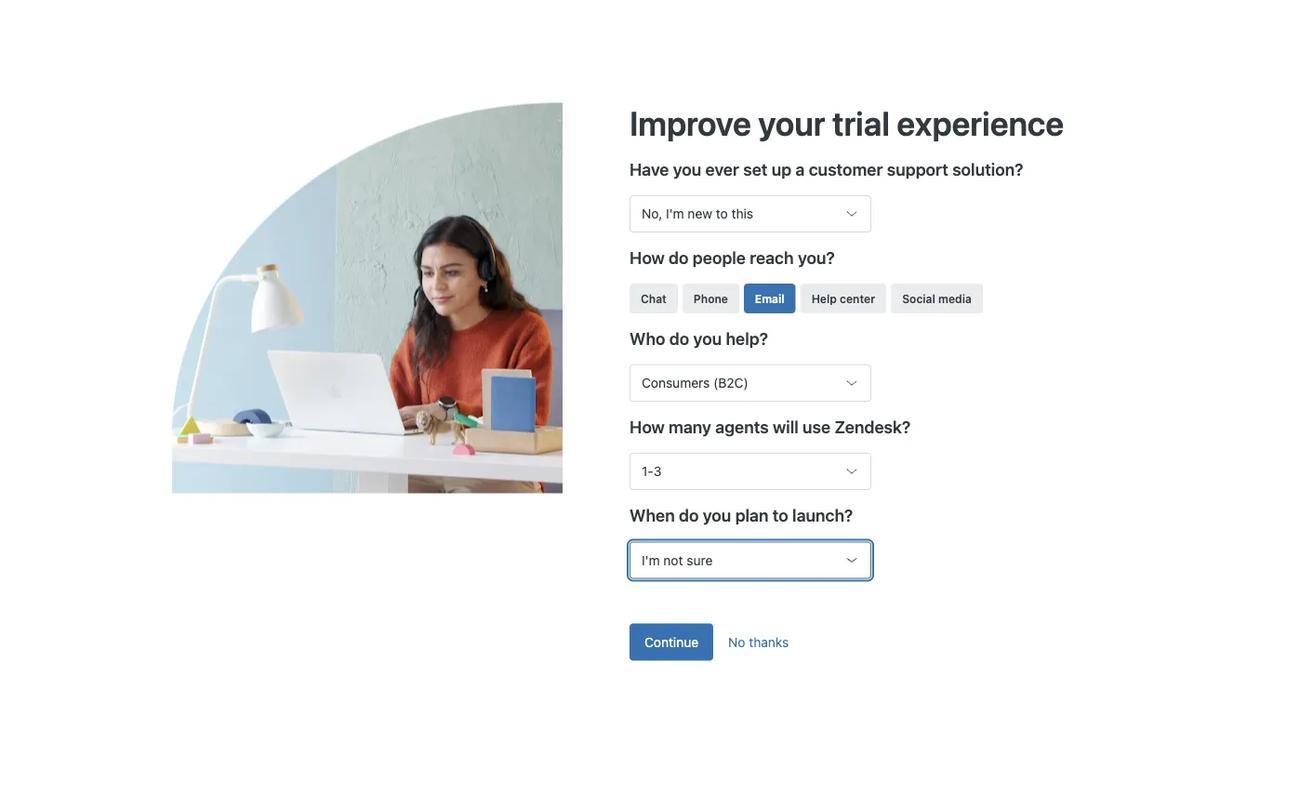 Task type: describe. For each thing, give the bounding box(es) containing it.
when
[[630, 506, 675, 526]]

continue button
[[630, 624, 714, 661]]

no
[[729, 634, 746, 650]]

many
[[669, 417, 712, 437]]

1 horizontal spatial to
[[773, 506, 789, 526]]

customer service agent wearing a headset and sitting at a desk as balloons float through the air in celebration. image
[[172, 103, 630, 494]]

ever
[[706, 159, 740, 179]]

who
[[630, 329, 666, 349]]

support
[[888, 159, 949, 179]]

chat
[[641, 292, 667, 305]]

improve
[[630, 103, 752, 143]]

no, i'm new to this button
[[630, 195, 872, 232]]

experience
[[897, 103, 1065, 143]]

center
[[840, 292, 876, 305]]

people
[[693, 248, 746, 268]]

1-
[[642, 464, 654, 479]]

consumers (b2c)
[[642, 376, 749, 391]]

agents
[[716, 417, 769, 437]]

do for how
[[669, 248, 689, 268]]

i'm inside "i'm not sure" popup button
[[642, 553, 660, 568]]

consumers
[[642, 376, 710, 391]]

email button
[[744, 284, 796, 314]]

have you ever set up a customer support solution?
[[630, 159, 1024, 179]]

have
[[630, 159, 669, 179]]

zendesk?
[[835, 417, 911, 437]]

email
[[755, 292, 785, 305]]

help center button
[[801, 284, 887, 314]]

up
[[772, 159, 792, 179]]

plan
[[736, 506, 769, 526]]

help?
[[726, 329, 769, 349]]

sure
[[687, 553, 713, 568]]

to inside popup button
[[716, 206, 728, 221]]

social
[[903, 292, 936, 305]]

trial
[[833, 103, 890, 143]]

set
[[744, 159, 768, 179]]

1-3
[[642, 464, 662, 479]]

customer
[[809, 159, 884, 179]]

reach
[[750, 248, 794, 268]]

no,
[[642, 206, 663, 221]]

no, i'm new to this
[[642, 206, 754, 221]]

thanks
[[749, 634, 789, 650]]

i'm not sure
[[642, 553, 713, 568]]

continue
[[645, 634, 699, 650]]



Task type: locate. For each thing, give the bounding box(es) containing it.
new
[[688, 206, 713, 221]]

you for when
[[703, 506, 732, 526]]

1 vertical spatial i'm
[[642, 553, 660, 568]]

you?
[[798, 248, 835, 268]]

help center
[[812, 292, 876, 305]]

to
[[716, 206, 728, 221], [773, 506, 789, 526]]

no thanks
[[729, 634, 789, 650]]

how many agents will use zendesk?
[[630, 417, 911, 437]]

to right plan
[[773, 506, 789, 526]]

2 vertical spatial you
[[703, 506, 732, 526]]

i'm
[[666, 206, 685, 221], [642, 553, 660, 568]]

i'm left not
[[642, 553, 660, 568]]

phone
[[694, 292, 728, 305]]

0 vertical spatial you
[[673, 159, 702, 179]]

0 vertical spatial do
[[669, 248, 689, 268]]

no thanks button
[[714, 624, 804, 661]]

do for who
[[670, 329, 690, 349]]

do for when
[[679, 506, 699, 526]]

1 vertical spatial to
[[773, 506, 789, 526]]

how
[[630, 248, 665, 268], [630, 417, 665, 437]]

improve your trial experience
[[630, 103, 1065, 143]]

do right when
[[679, 506, 699, 526]]

consumers (b2c) button
[[630, 365, 872, 402]]

you
[[673, 159, 702, 179], [694, 329, 722, 349], [703, 506, 732, 526]]

0 vertical spatial to
[[716, 206, 728, 221]]

you for who
[[694, 329, 722, 349]]

will
[[773, 417, 799, 437]]

chat button
[[630, 284, 678, 314]]

when do you plan to launch?
[[630, 506, 854, 526]]

media
[[939, 292, 972, 305]]

not
[[664, 553, 683, 568]]

do right who on the top of the page
[[670, 329, 690, 349]]

solution?
[[953, 159, 1024, 179]]

how do people reach you?
[[630, 248, 835, 268]]

do
[[669, 248, 689, 268], [670, 329, 690, 349], [679, 506, 699, 526]]

this
[[732, 206, 754, 221]]

a
[[796, 159, 805, 179]]

use
[[803, 417, 831, 437]]

launch?
[[793, 506, 854, 526]]

phone button
[[683, 284, 740, 314]]

0 vertical spatial how
[[630, 248, 665, 268]]

1-3 button
[[630, 453, 872, 491]]

i'm inside no, i'm new to this popup button
[[666, 206, 685, 221]]

1 vertical spatial do
[[670, 329, 690, 349]]

1 horizontal spatial i'm
[[666, 206, 685, 221]]

1 how from the top
[[630, 248, 665, 268]]

(b2c)
[[714, 376, 749, 391]]

you left plan
[[703, 506, 732, 526]]

social media button
[[892, 284, 983, 314]]

to left this
[[716, 206, 728, 221]]

i'm right no,
[[666, 206, 685, 221]]

your
[[759, 103, 826, 143]]

you left ever
[[673, 159, 702, 179]]

who do you help?
[[630, 329, 769, 349]]

1 vertical spatial you
[[694, 329, 722, 349]]

0 horizontal spatial to
[[716, 206, 728, 221]]

you left help?
[[694, 329, 722, 349]]

help
[[812, 292, 837, 305]]

1 vertical spatial how
[[630, 417, 665, 437]]

how up chat button
[[630, 248, 665, 268]]

0 horizontal spatial i'm
[[642, 553, 660, 568]]

2 how from the top
[[630, 417, 665, 437]]

2 vertical spatial do
[[679, 506, 699, 526]]

do left people at the right of page
[[669, 248, 689, 268]]

how left many
[[630, 417, 665, 437]]

i'm not sure button
[[630, 542, 872, 579]]

how for how many agents will use zendesk?
[[630, 417, 665, 437]]

how for how do people reach you?
[[630, 248, 665, 268]]

social media
[[903, 292, 972, 305]]

3
[[654, 464, 662, 479]]

0 vertical spatial i'm
[[666, 206, 685, 221]]



Task type: vqa. For each thing, say whether or not it's contained in the screenshot.
Open to the left
no



